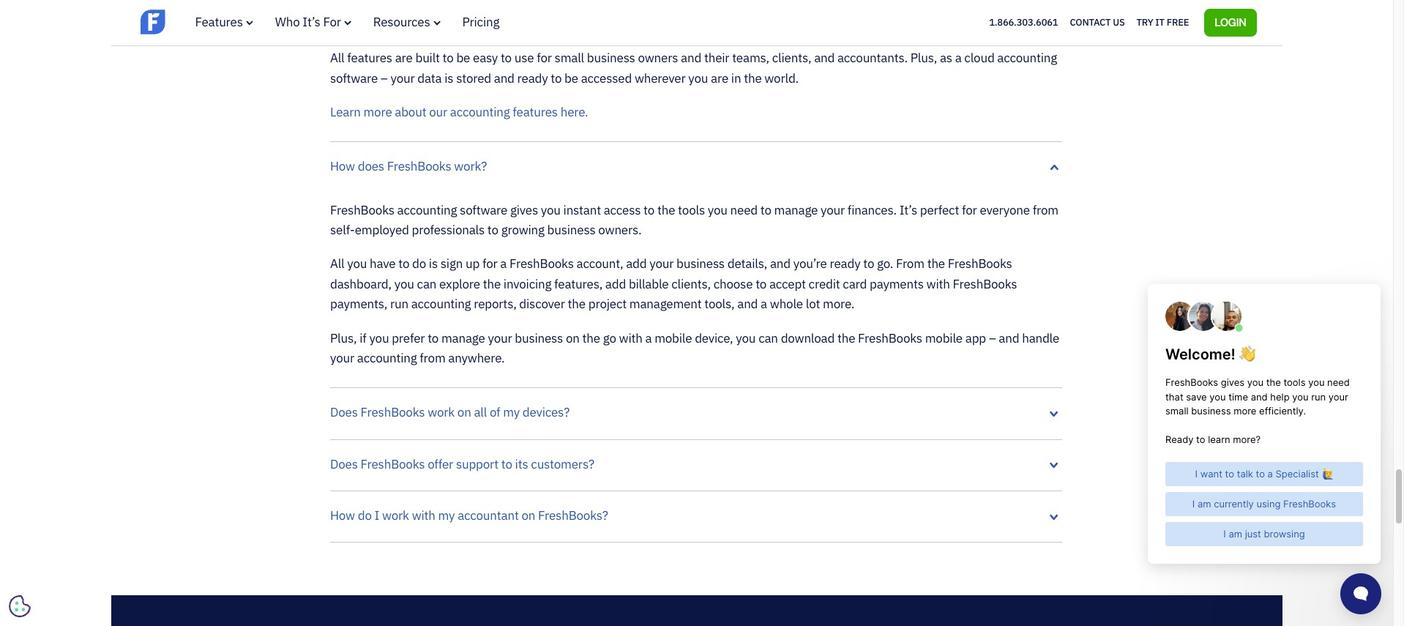 Task type: locate. For each thing, give the bounding box(es) containing it.
0 horizontal spatial for
[[483, 256, 498, 272]]

1 horizontal spatial is
[[445, 70, 454, 86]]

business down instant
[[548, 222, 596, 238]]

1 vertical spatial ready
[[830, 256, 861, 272]]

how
[[330, 158, 355, 175], [330, 508, 355, 524]]

plus,
[[911, 50, 938, 66], [330, 330, 357, 346]]

who
[[275, 14, 300, 30]]

1 vertical spatial do
[[358, 508, 372, 524]]

with right i
[[412, 508, 436, 524]]

– right app
[[989, 330, 997, 346]]

1 vertical spatial is
[[429, 256, 438, 272]]

your up anywhere.
[[488, 330, 512, 346]]

all up dashboard,
[[330, 256, 345, 272]]

i
[[375, 508, 379, 524]]

business down discover
[[515, 330, 563, 346]]

to left go.
[[864, 256, 875, 272]]

0 horizontal spatial plus,
[[330, 330, 357, 346]]

features left here.
[[513, 104, 558, 120]]

0 vertical spatial with
[[927, 276, 950, 292]]

can
[[417, 276, 437, 292], [759, 330, 778, 346]]

software up learn
[[330, 70, 378, 86]]

features
[[195, 14, 243, 30]]

ready down use at the top left
[[517, 70, 548, 86]]

is inside all features are built to be easy to use for small business owners and their teams, clients, and accountants. plus, as a cloud accounting software – your data is stored and ready to be accessed wherever you are in the world.
[[445, 70, 454, 86]]

how do i work with my accountant on freshbooks?
[[330, 508, 608, 524]]

0 vertical spatial software
[[330, 70, 378, 86]]

0 horizontal spatial mobile
[[655, 330, 692, 346]]

and
[[681, 50, 702, 66], [815, 50, 835, 66], [494, 70, 515, 86], [770, 256, 791, 272], [738, 296, 758, 312], [999, 330, 1020, 346]]

plus, left if
[[330, 330, 357, 346]]

1 vertical spatial with
[[619, 330, 643, 346]]

do
[[412, 256, 426, 272], [358, 508, 372, 524]]

plus, inside all features are built to be easy to use for small business owners and their teams, clients, and accountants. plus, as a cloud accounting software – your data is stored and ready to be accessed wherever you are in the world.
[[911, 50, 938, 66]]

billable
[[629, 276, 669, 292]]

0 vertical spatial do
[[412, 256, 426, 272]]

0 vertical spatial add
[[626, 256, 647, 272]]

2 vertical spatial with
[[412, 508, 436, 524]]

clients, up world.
[[773, 50, 812, 66]]

for
[[537, 50, 552, 66], [962, 202, 978, 218], [483, 256, 498, 272]]

your left finances.
[[821, 202, 845, 218]]

to right prefer
[[428, 330, 439, 346]]

a
[[956, 50, 962, 66], [500, 256, 507, 272], [761, 296, 768, 312], [646, 330, 652, 346]]

the left tools
[[658, 202, 676, 218]]

are left built
[[395, 50, 413, 66]]

1 horizontal spatial on
[[522, 508, 536, 524]]

do inside all you have to do is sign up for a freshbooks account, add your business details, and you're ready to go. from the freshbooks dashboard, you can explore the invoicing features, add billable clients, choose to accept credit card payments with freshbooks payments, run accounting reports, discover the project management tools, and a whole lot more.
[[412, 256, 426, 272]]

freshbooks logo image
[[140, 8, 254, 36]]

0 horizontal spatial from
[[420, 350, 446, 366]]

a inside "plus, if you prefer to manage your business on the go with a mobile device, you can download the freshbooks mobile app – and handle your accounting from anywhere."
[[646, 330, 652, 346]]

0 vertical spatial be
[[457, 50, 470, 66]]

0 horizontal spatial work
[[382, 508, 409, 524]]

1 vertical spatial does
[[330, 456, 358, 472]]

built
[[416, 50, 440, 66]]

1 vertical spatial –
[[989, 330, 997, 346]]

can inside "plus, if you prefer to manage your business on the go with a mobile device, you can download the freshbooks mobile app – and handle your accounting from anywhere."
[[759, 330, 778, 346]]

from
[[1033, 202, 1059, 218], [420, 350, 446, 366]]

it's left perfect
[[900, 202, 918, 218]]

0 horizontal spatial –
[[381, 70, 388, 86]]

with right go
[[619, 330, 643, 346]]

1 vertical spatial add
[[606, 276, 626, 292]]

1 vertical spatial manage
[[442, 330, 485, 346]]

to left its
[[502, 456, 513, 472]]

0 vertical spatial it's
[[303, 14, 321, 30]]

device,
[[695, 330, 734, 346]]

0 vertical spatial ready
[[517, 70, 548, 86]]

try it free link
[[1137, 13, 1190, 32]]

more
[[364, 104, 392, 120]]

0 vertical spatial work
[[428, 405, 455, 421]]

do left sign
[[412, 256, 426, 272]]

1 horizontal spatial from
[[1033, 202, 1059, 218]]

do left i
[[358, 508, 372, 524]]

you
[[689, 70, 708, 86], [541, 202, 561, 218], [708, 202, 728, 218], [347, 256, 367, 272], [395, 276, 414, 292], [369, 330, 389, 346], [736, 330, 756, 346]]

you inside all features are built to be easy to use for small business owners and their teams, clients, and accountants. plus, as a cloud accounting software – your data is stored and ready to be accessed wherever you are in the world.
[[689, 70, 708, 86]]

1 vertical spatial on
[[458, 405, 471, 421]]

1 vertical spatial can
[[759, 330, 778, 346]]

pricing link
[[463, 14, 500, 30]]

2 vertical spatial for
[[483, 256, 498, 272]]

0 horizontal spatial my
[[438, 508, 455, 524]]

1 horizontal spatial do
[[412, 256, 426, 272]]

ready inside all features are built to be easy to use for small business owners and their teams, clients, and accountants. plus, as a cloud accounting software – your data is stored and ready to be accessed wherever you are in the world.
[[517, 70, 548, 86]]

be
[[457, 50, 470, 66], [565, 70, 579, 86]]

2 all from the top
[[330, 256, 345, 272]]

1 horizontal spatial can
[[759, 330, 778, 346]]

2 horizontal spatial on
[[566, 330, 580, 346]]

clients, inside all you have to do is sign up for a freshbooks account, add your business details, and you're ready to go. from the freshbooks dashboard, you can explore the invoicing features, add billable clients, choose to accept credit card payments with freshbooks payments, run accounting reports, discover the project management tools, and a whole lot more.
[[672, 276, 711, 292]]

0 vertical spatial features
[[347, 50, 393, 66]]

mobile down management
[[655, 330, 692, 346]]

from down prefer
[[420, 350, 446, 366]]

use
[[515, 50, 534, 66]]

you up dashboard,
[[347, 256, 367, 272]]

payments
[[870, 276, 924, 292]]

1 vertical spatial for
[[962, 202, 978, 218]]

contact us
[[1070, 16, 1125, 28]]

1 vertical spatial how
[[330, 508, 355, 524]]

have
[[370, 256, 396, 272]]

ready inside all you have to do is sign up for a freshbooks account, add your business details, and you're ready to go. from the freshbooks dashboard, you can explore the invoicing features, add billable clients, choose to accept credit card payments with freshbooks payments, run accounting reports, discover the project management tools, and a whole lot more.
[[830, 256, 861, 272]]

manage right the need
[[775, 202, 818, 218]]

handle
[[1023, 330, 1060, 346]]

to left growing
[[488, 222, 499, 238]]

1 horizontal spatial work
[[428, 405, 455, 421]]

work left all
[[428, 405, 455, 421]]

0 horizontal spatial is
[[429, 256, 438, 272]]

0 vertical spatial clients,
[[773, 50, 812, 66]]

1 vertical spatial software
[[460, 202, 508, 218]]

– up more
[[381, 70, 388, 86]]

manage inside "plus, if you prefer to manage your business on the go with a mobile device, you can download the freshbooks mobile app – and handle your accounting from anywhere."
[[442, 330, 485, 346]]

a right as
[[956, 50, 962, 66]]

and left accountants.
[[815, 50, 835, 66]]

1 vertical spatial plus,
[[330, 330, 357, 346]]

1 vertical spatial features
[[513, 104, 558, 120]]

from inside the freshbooks accounting software gives you instant access to the tools you need to manage your finances. it's perfect for everyone from self-employed professionals to growing business owners.
[[1033, 202, 1059, 218]]

on right accountant
[[522, 508, 536, 524]]

clients, inside all features are built to be easy to use for small business owners and their teams, clients, and accountants. plus, as a cloud accounting software – your data is stored and ready to be accessed wherever you are in the world.
[[773, 50, 812, 66]]

1 horizontal spatial software
[[460, 202, 508, 218]]

all
[[330, 50, 345, 66], [330, 256, 345, 272]]

0 horizontal spatial can
[[417, 276, 437, 292]]

2 horizontal spatial with
[[927, 276, 950, 292]]

for right up
[[483, 256, 498, 272]]

business inside "plus, if you prefer to manage your business on the go with a mobile device, you can download the freshbooks mobile app – and handle your accounting from anywhere."
[[515, 330, 563, 346]]

my right of
[[503, 405, 520, 421]]

0 horizontal spatial clients,
[[672, 276, 711, 292]]

1 horizontal spatial plus,
[[911, 50, 938, 66]]

1 horizontal spatial for
[[537, 50, 552, 66]]

software inside the freshbooks accounting software gives you instant access to the tools you need to manage your finances. it's perfect for everyone from self-employed professionals to growing business owners.
[[460, 202, 508, 218]]

add up project at the left of page
[[606, 276, 626, 292]]

all you have to do is sign up for a freshbooks account, add your business details, and you're ready to go. from the freshbooks dashboard, you can explore the invoicing features, add billable clients, choose to accept credit card payments with freshbooks payments, run accounting reports, discover the project management tools, and a whole lot more.
[[330, 256, 1018, 312]]

everyone
[[980, 202, 1030, 218]]

2 how from the top
[[330, 508, 355, 524]]

who it's for
[[275, 14, 341, 30]]

all for all you have to do is sign up for a freshbooks account, add your business details, and you're ready to go. from the freshbooks dashboard, you can explore the invoicing features, add billable clients, choose to accept credit card payments with freshbooks payments, run accounting reports, discover the project management tools, and a whole lot more.
[[330, 256, 345, 272]]

accessed
[[581, 70, 632, 86]]

0 horizontal spatial software
[[330, 70, 378, 86]]

mobile left app
[[926, 330, 963, 346]]

business
[[587, 50, 636, 66], [548, 222, 596, 238], [677, 256, 725, 272], [515, 330, 563, 346]]

your inside the freshbooks accounting software gives you instant access to the tools you need to manage your finances. it's perfect for everyone from self-employed professionals to growing business owners.
[[821, 202, 845, 218]]

employed
[[355, 222, 409, 238]]

all inside all features are built to be easy to use for small business owners and their teams, clients, and accountants. plus, as a cloud accounting software – your data is stored and ready to be accessed wherever you are in the world.
[[330, 50, 345, 66]]

on left go
[[566, 330, 580, 346]]

a down management
[[646, 330, 652, 346]]

2 mobile from the left
[[926, 330, 963, 346]]

ready
[[517, 70, 548, 86], [830, 256, 861, 272]]

are
[[395, 50, 413, 66], [711, 70, 729, 86]]

how left i
[[330, 508, 355, 524]]

–
[[381, 70, 388, 86], [989, 330, 997, 346]]

0 vertical spatial –
[[381, 70, 388, 86]]

my
[[503, 405, 520, 421], [438, 508, 455, 524]]

1 vertical spatial from
[[420, 350, 446, 366]]

clients, up management
[[672, 276, 711, 292]]

accountants.
[[838, 50, 908, 66]]

download
[[781, 330, 835, 346]]

you down their
[[689, 70, 708, 86]]

from right everyone
[[1033, 202, 1059, 218]]

2 does from the top
[[330, 456, 358, 472]]

1 all from the top
[[330, 50, 345, 66]]

a left the 'whole'
[[761, 296, 768, 312]]

0 vertical spatial can
[[417, 276, 437, 292]]

professionals
[[412, 222, 485, 238]]

discover
[[520, 296, 565, 312]]

0 horizontal spatial manage
[[442, 330, 485, 346]]

work
[[428, 405, 455, 421], [382, 508, 409, 524]]

1 does from the top
[[330, 405, 358, 421]]

clients,
[[773, 50, 812, 66], [672, 276, 711, 292]]

invoicing
[[504, 276, 552, 292]]

perfect
[[921, 202, 960, 218]]

1 horizontal spatial it's
[[900, 202, 918, 218]]

growing
[[501, 222, 545, 238]]

software
[[330, 70, 378, 86], [460, 202, 508, 218]]

is right data
[[445, 70, 454, 86]]

is inside all you have to do is sign up for a freshbooks account, add your business details, and you're ready to go. from the freshbooks dashboard, you can explore the invoicing features, add billable clients, choose to accept credit card payments with freshbooks payments, run accounting reports, discover the project management tools, and a whole lot more.
[[429, 256, 438, 272]]

can inside all you have to do is sign up for a freshbooks account, add your business details, and you're ready to go. from the freshbooks dashboard, you can explore the invoicing features, add billable clients, choose to accept credit card payments with freshbooks payments, run accounting reports, discover the project management tools, and a whole lot more.
[[417, 276, 437, 292]]

the right "in"
[[744, 70, 762, 86]]

1 vertical spatial be
[[565, 70, 579, 86]]

your left data
[[391, 70, 415, 86]]

to right built
[[443, 50, 454, 66]]

self-
[[330, 222, 355, 238]]

manage
[[775, 202, 818, 218], [442, 330, 485, 346]]

accounting inside the freshbooks accounting software gives you instant access to the tools you need to manage your finances. it's perfect for everyone from self-employed professionals to growing business owners.
[[397, 202, 457, 218]]

the
[[744, 70, 762, 86], [658, 202, 676, 218], [928, 256, 946, 272], [483, 276, 501, 292], [568, 296, 586, 312], [583, 330, 601, 346], [838, 330, 856, 346]]

all inside all you have to do is sign up for a freshbooks account, add your business details, and you're ready to go. from the freshbooks dashboard, you can explore the invoicing features, add billable clients, choose to accept credit card payments with freshbooks payments, run accounting reports, discover the project management tools, and a whole lot more.
[[330, 256, 345, 272]]

freshbooks accounting software gives you instant access to the tools you need to manage your finances. it's perfect for everyone from self-employed professionals to growing business owners.
[[330, 202, 1059, 238]]

can left explore
[[417, 276, 437, 292]]

data
[[418, 70, 442, 86]]

business up choose
[[677, 256, 725, 272]]

your inside all features are built to be easy to use for small business owners and their teams, clients, and accountants. plus, as a cloud accounting software – your data is stored and ready to be accessed wherever you are in the world.
[[391, 70, 415, 86]]

be down "small"
[[565, 70, 579, 86]]

1 how from the top
[[330, 158, 355, 175]]

for right use at the top left
[[537, 50, 552, 66]]

and left handle at the right bottom of the page
[[999, 330, 1020, 346]]

with
[[927, 276, 950, 292], [619, 330, 643, 346], [412, 508, 436, 524]]

0 vertical spatial does
[[330, 405, 358, 421]]

software left gives
[[460, 202, 508, 218]]

1 vertical spatial all
[[330, 256, 345, 272]]

and down choose
[[738, 296, 758, 312]]

1 horizontal spatial be
[[565, 70, 579, 86]]

0 horizontal spatial are
[[395, 50, 413, 66]]

accounting down prefer
[[357, 350, 417, 366]]

1 vertical spatial clients,
[[672, 276, 711, 292]]

your
[[391, 70, 415, 86], [821, 202, 845, 218], [650, 256, 674, 272], [488, 330, 512, 346], [330, 350, 355, 366]]

1 horizontal spatial –
[[989, 330, 997, 346]]

0 horizontal spatial ready
[[517, 70, 548, 86]]

who it's for link
[[275, 14, 351, 30]]

and left their
[[681, 50, 702, 66]]

to inside "plus, if you prefer to manage your business on the go with a mobile device, you can download the freshbooks mobile app – and handle your accounting from anywhere."
[[428, 330, 439, 346]]

are left "in"
[[711, 70, 729, 86]]

ready up card
[[830, 256, 861, 272]]

0 vertical spatial plus,
[[911, 50, 938, 66]]

accounting down explore
[[411, 296, 471, 312]]

– inside all features are built to be easy to use for small business owners and their teams, clients, and accountants. plus, as a cloud accounting software – your data is stored and ready to be accessed wherever you are in the world.
[[381, 70, 388, 86]]

the right 'from'
[[928, 256, 946, 272]]

add up billable
[[626, 256, 647, 272]]

0 vertical spatial is
[[445, 70, 454, 86]]

it's left for
[[303, 14, 321, 30]]

0 horizontal spatial features
[[347, 50, 393, 66]]

freshbooks inside "plus, if you prefer to manage your business on the go with a mobile device, you can download the freshbooks mobile app – and handle your accounting from anywhere."
[[858, 330, 923, 346]]

you right tools
[[708, 202, 728, 218]]

freshbooks
[[387, 158, 452, 175], [330, 202, 395, 218], [510, 256, 574, 272], [948, 256, 1013, 272], [953, 276, 1018, 292], [858, 330, 923, 346], [361, 405, 425, 421], [361, 456, 425, 472]]

plus, left as
[[911, 50, 938, 66]]

manage up anywhere.
[[442, 330, 485, 346]]

your up billable
[[650, 256, 674, 272]]

1 vertical spatial my
[[438, 508, 455, 524]]

for right perfect
[[962, 202, 978, 218]]

1 vertical spatial it's
[[900, 202, 918, 218]]

is left sign
[[429, 256, 438, 272]]

with inside "plus, if you prefer to manage your business on the go with a mobile device, you can download the freshbooks mobile app – and handle your accounting from anywhere."
[[619, 330, 643, 346]]

how left does
[[330, 158, 355, 175]]

the inside the freshbooks accounting software gives you instant access to the tools you need to manage your finances. it's perfect for everyone from self-employed professionals to growing business owners.
[[658, 202, 676, 218]]

does for does freshbooks work on all of my devices?
[[330, 405, 358, 421]]

to right the need
[[761, 202, 772, 218]]

business up accessed
[[587, 50, 636, 66]]

all for all features are built to be easy to use for small business owners and their teams, clients, and accountants. plus, as a cloud accounting software – your data is stored and ready to be accessed wherever you are in the world.
[[330, 50, 345, 66]]

be left easy
[[457, 50, 470, 66]]

does
[[330, 405, 358, 421], [330, 456, 358, 472]]

features inside all features are built to be easy to use for small business owners and their teams, clients, and accountants. plus, as a cloud accounting software – your data is stored and ready to be accessed wherever you are in the world.
[[347, 50, 393, 66]]

0 horizontal spatial do
[[358, 508, 372, 524]]

features down the 'resources'
[[347, 50, 393, 66]]

all down for
[[330, 50, 345, 66]]

my left accountant
[[438, 508, 455, 524]]

accounting inside all you have to do is sign up for a freshbooks account, add your business details, and you're ready to go. from the freshbooks dashboard, you can explore the invoicing features, add billable clients, choose to accept credit card payments with freshbooks payments, run accounting reports, discover the project management tools, and a whole lot more.
[[411, 296, 471, 312]]

accounting
[[998, 50, 1058, 66], [450, 104, 510, 120], [397, 202, 457, 218], [411, 296, 471, 312], [357, 350, 417, 366]]

accounting up professionals
[[397, 202, 457, 218]]

0 vertical spatial how
[[330, 158, 355, 175]]

your down payments,
[[330, 350, 355, 366]]

1 horizontal spatial with
[[619, 330, 643, 346]]

the left go
[[583, 330, 601, 346]]

with right payments
[[927, 276, 950, 292]]

to right access
[[644, 202, 655, 218]]

0 vertical spatial for
[[537, 50, 552, 66]]

1 horizontal spatial are
[[711, 70, 729, 86]]

0 vertical spatial on
[[566, 330, 580, 346]]

0 vertical spatial from
[[1033, 202, 1059, 218]]

1 horizontal spatial manage
[[775, 202, 818, 218]]

2 horizontal spatial for
[[962, 202, 978, 218]]

0 horizontal spatial it's
[[303, 14, 321, 30]]

0 vertical spatial manage
[[775, 202, 818, 218]]

1 vertical spatial work
[[382, 508, 409, 524]]

resources
[[373, 14, 430, 30]]

accounting down 1.866.303.6061
[[998, 50, 1058, 66]]

0 vertical spatial my
[[503, 405, 520, 421]]

on left all
[[458, 405, 471, 421]]

1 horizontal spatial clients,
[[773, 50, 812, 66]]

free
[[1167, 16, 1190, 28]]

to left use at the top left
[[501, 50, 512, 66]]

1 horizontal spatial mobile
[[926, 330, 963, 346]]

1 horizontal spatial ready
[[830, 256, 861, 272]]

it's
[[303, 14, 321, 30], [900, 202, 918, 218]]

manage inside the freshbooks accounting software gives you instant access to the tools you need to manage your finances. it's perfect for everyone from self-employed professionals to growing business owners.
[[775, 202, 818, 218]]

add
[[626, 256, 647, 272], [606, 276, 626, 292]]

work right i
[[382, 508, 409, 524]]

0 vertical spatial all
[[330, 50, 345, 66]]

can down the 'whole'
[[759, 330, 778, 346]]



Task type: describe. For each thing, give the bounding box(es) containing it.
easy
[[473, 50, 498, 66]]

explore
[[439, 276, 480, 292]]

more.
[[823, 296, 855, 312]]

sign
[[441, 256, 463, 272]]

to down details,
[[756, 276, 767, 292]]

for inside all you have to do is sign up for a freshbooks account, add your business details, and you're ready to go. from the freshbooks dashboard, you can explore the invoicing features, add billable clients, choose to accept credit card payments with freshbooks payments, run accounting reports, discover the project management tools, and a whole lot more.
[[483, 256, 498, 272]]

for
[[323, 14, 341, 30]]

pricing
[[463, 14, 500, 30]]

how for how does freshbooks work?
[[330, 158, 355, 175]]

of
[[490, 405, 501, 421]]

here.
[[561, 104, 589, 120]]

plus, if you prefer to manage your business on the go with a mobile device, you can download the freshbooks mobile app – and handle your accounting from anywhere.
[[330, 330, 1060, 366]]

the down more.
[[838, 330, 856, 346]]

you right the "device,"
[[736, 330, 756, 346]]

devices?
[[523, 405, 570, 421]]

accountant
[[458, 508, 519, 524]]

1.866.303.6061 link
[[990, 16, 1059, 28]]

small
[[555, 50, 584, 66]]

1 vertical spatial are
[[711, 70, 729, 86]]

freshbooks inside the freshbooks accounting software gives you instant access to the tools you need to manage your finances. it's perfect for everyone from self-employed professionals to growing business owners.
[[330, 202, 395, 218]]

you up the run
[[395, 276, 414, 292]]

lot
[[806, 296, 821, 312]]

account,
[[577, 256, 624, 272]]

offer
[[428, 456, 453, 472]]

on inside "plus, if you prefer to manage your business on the go with a mobile device, you can download the freshbooks mobile app – and handle your accounting from anywhere."
[[566, 330, 580, 346]]

instant
[[564, 202, 601, 218]]

their
[[705, 50, 730, 66]]

access
[[604, 202, 641, 218]]

you're
[[794, 256, 827, 272]]

go
[[603, 330, 616, 346]]

support
[[456, 456, 499, 472]]

try it free
[[1137, 16, 1190, 28]]

does freshbooks work on all of my devices?
[[330, 405, 570, 421]]

0 horizontal spatial be
[[457, 50, 470, 66]]

business inside all you have to do is sign up for a freshbooks account, add your business details, and you're ready to go. from the freshbooks dashboard, you can explore the invoicing features, add billable clients, choose to accept credit card payments with freshbooks payments, run accounting reports, discover the project management tools, and a whole lot more.
[[677, 256, 725, 272]]

from
[[896, 256, 925, 272]]

a inside all features are built to be easy to use for small business owners and their teams, clients, and accountants. plus, as a cloud accounting software – your data is stored and ready to be accessed wherever you are in the world.
[[956, 50, 962, 66]]

tools,
[[705, 296, 735, 312]]

0 horizontal spatial on
[[458, 405, 471, 421]]

learn
[[330, 104, 361, 120]]

1 mobile from the left
[[655, 330, 692, 346]]

finances.
[[848, 202, 897, 218]]

how for how do i work with my accountant on freshbooks?
[[330, 508, 355, 524]]

accounting down stored
[[450, 104, 510, 120]]

customers?
[[531, 456, 595, 472]]

if
[[360, 330, 367, 346]]

features,
[[554, 276, 603, 292]]

1.866.303.6061
[[990, 16, 1059, 28]]

its
[[515, 456, 528, 472]]

to right have
[[399, 256, 410, 272]]

need
[[731, 202, 758, 218]]

your inside all you have to do is sign up for a freshbooks account, add your business details, and you're ready to go. from the freshbooks dashboard, you can explore the invoicing features, add billable clients, choose to accept credit card payments with freshbooks payments, run accounting reports, discover the project management tools, and a whole lot more.
[[650, 256, 674, 272]]

accounting inside all features are built to be easy to use for small business owners and their teams, clients, and accountants. plus, as a cloud accounting software – your data is stored and ready to be accessed wherever you are in the world.
[[998, 50, 1058, 66]]

all
[[474, 405, 487, 421]]

card
[[843, 276, 867, 292]]

and up the accept
[[770, 256, 791, 272]]

for inside all features are built to be easy to use for small business owners and their teams, clients, and accountants. plus, as a cloud accounting software – your data is stored and ready to be accessed wherever you are in the world.
[[537, 50, 552, 66]]

our
[[429, 104, 448, 120]]

accept
[[770, 276, 806, 292]]

you right if
[[369, 330, 389, 346]]

app
[[966, 330, 987, 346]]

wherever
[[635, 70, 686, 86]]

how does freshbooks work?
[[330, 158, 487, 175]]

to down "small"
[[551, 70, 562, 86]]

teams,
[[733, 50, 770, 66]]

dashboard,
[[330, 276, 392, 292]]

go.
[[877, 256, 894, 272]]

cloud
[[965, 50, 995, 66]]

– inside "plus, if you prefer to manage your business on the go with a mobile device, you can download the freshbooks mobile app – and handle your accounting from anywhere."
[[989, 330, 997, 346]]

whole
[[770, 296, 803, 312]]

you right gives
[[541, 202, 561, 218]]

and down easy
[[494, 70, 515, 86]]

all features are built to be easy to use for small business owners and their teams, clients, and accountants. plus, as a cloud accounting software – your data is stored and ready to be accessed wherever you are in the world.
[[330, 50, 1058, 86]]

stored
[[456, 70, 491, 86]]

0 horizontal spatial with
[[412, 508, 436, 524]]

accounting inside "plus, if you prefer to manage your business on the go with a mobile device, you can download the freshbooks mobile app – and handle your accounting from anywhere."
[[357, 350, 417, 366]]

resources link
[[373, 14, 441, 30]]

try
[[1137, 16, 1154, 28]]

with inside all you have to do is sign up for a freshbooks account, add your business details, and you're ready to go. from the freshbooks dashboard, you can explore the invoicing features, add billable clients, choose to accept credit card payments with freshbooks payments, run accounting reports, discover the project management tools, and a whole lot more.
[[927, 276, 950, 292]]

us
[[1113, 16, 1125, 28]]

does
[[358, 158, 384, 175]]

a right up
[[500, 256, 507, 272]]

work?
[[454, 158, 487, 175]]

does for does freshbooks offer support to its customers?
[[330, 456, 358, 472]]

from inside "plus, if you prefer to manage your business on the go with a mobile device, you can download the freshbooks mobile app – and handle your accounting from anywhere."
[[420, 350, 446, 366]]

1 horizontal spatial my
[[503, 405, 520, 421]]

plus, inside "plus, if you prefer to manage your business on the go with a mobile device, you can download the freshbooks mobile app – and handle your accounting from anywhere."
[[330, 330, 357, 346]]

run
[[390, 296, 409, 312]]

learn more about our accounting features here. link
[[330, 104, 589, 120]]

gives
[[510, 202, 538, 218]]

business inside all features are built to be easy to use for small business owners and their teams, clients, and accountants. plus, as a cloud accounting software – your data is stored and ready to be accessed wherever you are in the world.
[[587, 50, 636, 66]]

2 vertical spatial on
[[522, 508, 536, 524]]

0 vertical spatial are
[[395, 50, 413, 66]]

cookie preferences image
[[9, 595, 31, 617]]

the down features,
[[568, 296, 586, 312]]

the inside all features are built to be easy to use for small business owners and their teams, clients, and accountants. plus, as a cloud accounting software – your data is stored and ready to be accessed wherever you are in the world.
[[744, 70, 762, 86]]

for inside the freshbooks accounting software gives you instant access to the tools you need to manage your finances. it's perfect for everyone from self-employed professionals to growing business owners.
[[962, 202, 978, 218]]

world.
[[765, 70, 799, 86]]

features link
[[195, 14, 253, 30]]

details,
[[728, 256, 768, 272]]

does freshbooks offer support to its customers?
[[330, 456, 595, 472]]

choose
[[714, 276, 753, 292]]

cookie consent banner dialog
[[11, 446, 231, 615]]

contact us link
[[1070, 13, 1125, 32]]

it
[[1156, 16, 1165, 28]]

management
[[630, 296, 702, 312]]

prefer
[[392, 330, 425, 346]]

1 horizontal spatial features
[[513, 104, 558, 120]]

as
[[940, 50, 953, 66]]

login link
[[1205, 9, 1257, 36]]

freshbooks?
[[538, 508, 608, 524]]

in
[[732, 70, 741, 86]]

login
[[1215, 15, 1247, 28]]

and inside "plus, if you prefer to manage your business on the go with a mobile device, you can download the freshbooks mobile app – and handle your accounting from anywhere."
[[999, 330, 1020, 346]]

owners.
[[599, 222, 642, 238]]

business inside the freshbooks accounting software gives you instant access to the tools you need to manage your finances. it's perfect for everyone from self-employed professionals to growing business owners.
[[548, 222, 596, 238]]

up
[[466, 256, 480, 272]]

the up reports,
[[483, 276, 501, 292]]

tools
[[678, 202, 705, 218]]

contact
[[1070, 16, 1111, 28]]

project
[[589, 296, 627, 312]]

it's inside the freshbooks accounting software gives you instant access to the tools you need to manage your finances. it's perfect for everyone from self-employed professionals to growing business owners.
[[900, 202, 918, 218]]

payments,
[[330, 296, 388, 312]]

software inside all features are built to be easy to use for small business owners and their teams, clients, and accountants. plus, as a cloud accounting software – your data is stored and ready to be accessed wherever you are in the world.
[[330, 70, 378, 86]]



Task type: vqa. For each thing, say whether or not it's contained in the screenshot.
the left Tracking
no



